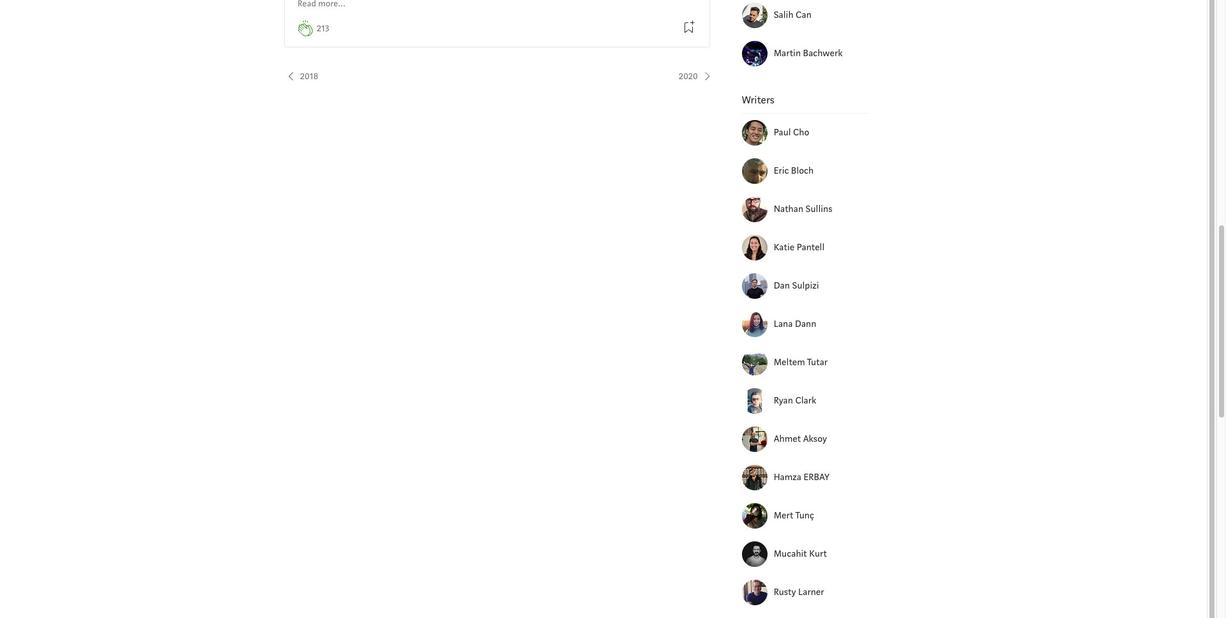 Task type: describe. For each thing, give the bounding box(es) containing it.
salih can link
[[774, 8, 870, 22]]

hamza
[[774, 471, 801, 483]]

go to the profile of eric bloch image
[[742, 158, 767, 184]]

cho
[[793, 126, 809, 139]]

dan sulpizi
[[774, 280, 819, 292]]

rusty
[[774, 586, 796, 598]]

erbay
[[804, 471, 829, 483]]

go to the profile of martin bachwerk image
[[742, 41, 767, 66]]

dan sulpizi link
[[774, 279, 870, 293]]

paul
[[774, 126, 791, 139]]

mert tunç
[[774, 510, 814, 522]]

go to the profile of rusty larner image
[[742, 580, 767, 605]]

salih can
[[774, 9, 812, 21]]

lana
[[774, 318, 793, 330]]

hamza erbay
[[774, 471, 829, 483]]

go to the profile of mucahit kurt image
[[742, 542, 767, 567]]

2020
[[679, 70, 698, 82]]

213
[[317, 22, 329, 34]]

meltem
[[774, 356, 805, 368]]

eric
[[774, 165, 789, 177]]

katie pantell link
[[774, 241, 870, 255]]

mucahit
[[774, 548, 807, 560]]

katie pantell
[[774, 241, 825, 253]]

2020 link
[[679, 69, 714, 84]]

rusty larner
[[774, 586, 824, 598]]

writers
[[742, 93, 775, 107]]

go to the profile of salih can image
[[742, 3, 767, 28]]

paul cho
[[774, 126, 809, 139]]

go to the profile of nathan sullins image
[[742, 197, 767, 222]]

salih
[[774, 9, 793, 21]]

lana dann
[[774, 318, 816, 330]]

nathan sullins link
[[774, 202, 870, 217]]

kurt
[[809, 548, 827, 560]]

tutar
[[807, 356, 828, 368]]

ryan
[[774, 395, 793, 407]]

go to the profile of lana dann image
[[742, 312, 767, 337]]

2018 link
[[284, 69, 318, 84]]

go to the profile of ryan clark image
[[742, 388, 767, 414]]

martin bachwerk
[[774, 47, 843, 59]]

nathan
[[774, 203, 803, 215]]

go to the profile of hamza erbay image
[[742, 465, 767, 491]]



Task type: vqa. For each thing, say whether or not it's contained in the screenshot.
Read related to 1st Read more… link from the top
no



Task type: locate. For each thing, give the bounding box(es) containing it.
rusty larner link
[[774, 586, 870, 600]]

ryan clark link
[[774, 394, 870, 408]]

lana dann link
[[774, 317, 870, 332]]

martin bachwerk link
[[774, 46, 870, 61]]

can
[[796, 9, 812, 21]]

mert tunç link
[[774, 509, 870, 523]]

go to the profile of ahmet aksoy image
[[742, 427, 767, 452]]

ahmet aksoy link
[[774, 432, 870, 447]]

go to the profile of paul cho image
[[742, 120, 767, 146]]

ahmet aksoy
[[774, 433, 827, 445]]

eric bloch link
[[774, 164, 870, 178]]

meltem tutar
[[774, 356, 828, 368]]

mucahit kurt link
[[774, 547, 870, 562]]

2018
[[300, 70, 318, 82]]

ryan clark
[[774, 395, 816, 407]]

dan
[[774, 280, 790, 292]]

larner
[[798, 586, 824, 598]]

go to the profile of mert tunç image
[[742, 503, 767, 529]]

katie
[[774, 241, 795, 253]]

mucahit kurt
[[774, 548, 827, 560]]

mert
[[774, 510, 793, 522]]

hamza erbay link
[[774, 471, 870, 485]]

ahmet
[[774, 433, 801, 445]]

clark
[[795, 395, 816, 407]]

sulpizi
[[792, 280, 819, 292]]

bloch
[[791, 165, 814, 177]]

aksoy
[[803, 433, 827, 445]]

paul cho link
[[774, 126, 870, 140]]

go to the profile of dan sulpizi image
[[742, 273, 767, 299]]

go to the profile of meltem tutar image
[[742, 350, 767, 376]]

nathan sullins
[[774, 203, 832, 215]]

bachwerk
[[803, 47, 843, 59]]

go to the profile of katie pantell image
[[742, 235, 767, 261]]

213 button
[[317, 22, 329, 36]]

dann
[[795, 318, 816, 330]]

martin
[[774, 47, 801, 59]]

meltem tutar link
[[774, 356, 870, 370]]

eric bloch
[[774, 165, 814, 177]]

pantell
[[797, 241, 825, 253]]

sullins
[[806, 203, 832, 215]]

tunç
[[795, 510, 814, 522]]



